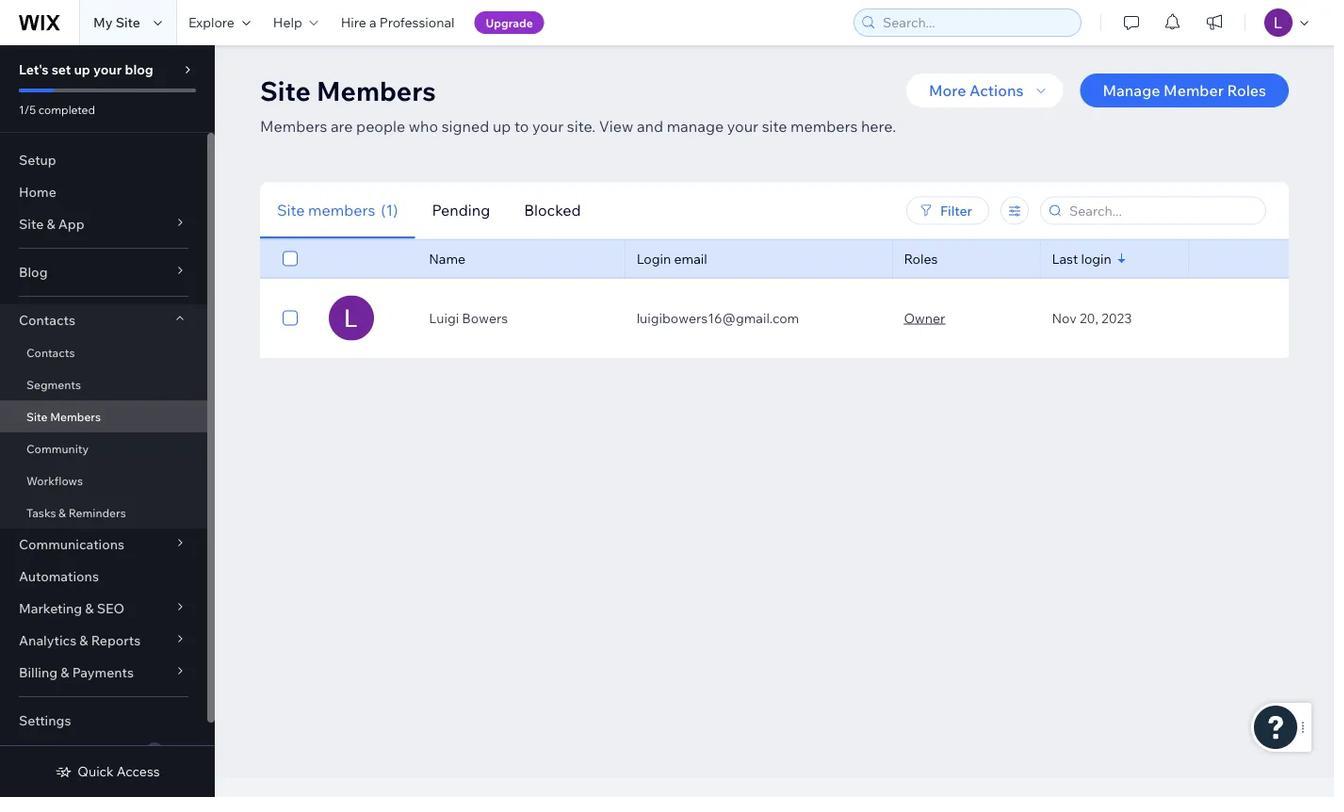 Task type: describe. For each thing, give the bounding box(es) containing it.
last
[[1052, 250, 1078, 267]]

completed
[[38, 102, 95, 116]]

billing
[[19, 664, 58, 681]]

seo
[[97, 600, 124, 617]]

& for site
[[47, 216, 55, 232]]

signed
[[442, 116, 489, 135]]

set
[[52, 61, 71, 78]]

manage member roles button
[[1080, 73, 1289, 107]]

let's set up your blog
[[19, 61, 153, 78]]

up inside site members members are people who signed up to your site. view and manage your site members here.
[[493, 116, 511, 135]]

contacts link
[[0, 336, 207, 368]]

site for site & app
[[19, 216, 44, 232]]

1 vertical spatial members
[[260, 116, 327, 135]]

& for billing
[[61, 664, 69, 681]]

setup
[[19, 152, 56, 168]]

1 vertical spatial search... field
[[1064, 197, 1260, 224]]

analytics & reports
[[19, 632, 141, 649]]

settings
[[19, 712, 71, 729]]

let's
[[19, 61, 49, 78]]

and
[[637, 116, 663, 135]]

analytics & reports button
[[0, 625, 207, 657]]

1/5
[[19, 102, 36, 116]]

site members
[[26, 409, 101, 423]]

up inside sidebar element
[[74, 61, 90, 78]]

blocked
[[524, 201, 581, 220]]

more
[[929, 81, 966, 100]]

contacts for contacts link
[[26, 345, 75, 359]]

app
[[58, 216, 84, 232]]

blocked button
[[507, 182, 598, 239]]

site.
[[567, 116, 596, 135]]

my
[[93, 14, 113, 31]]

help
[[273, 14, 302, 31]]

pending
[[432, 201, 490, 220]]

community link
[[0, 432, 207, 464]]

pending button
[[415, 182, 507, 239]]

last login
[[1052, 250, 1112, 267]]

name
[[429, 250, 466, 267]]

nov 20, 2023
[[1052, 309, 1132, 326]]

(1)
[[381, 201, 398, 220]]

1 horizontal spatial your
[[532, 116, 564, 135]]

blog
[[125, 61, 153, 78]]

manage
[[1103, 81, 1160, 100]]

site
[[762, 116, 787, 135]]

marketing & seo
[[19, 600, 124, 617]]

login email
[[637, 250, 707, 267]]

analytics
[[19, 632, 76, 649]]

hire a professional link
[[329, 0, 466, 45]]

quick access button
[[55, 763, 160, 780]]

billing & payments button
[[0, 657, 207, 689]]

tab list containing site members
[[260, 182, 765, 239]]

tasks & reminders link
[[0, 497, 207, 529]]

email
[[674, 250, 707, 267]]

reminders
[[68, 505, 126, 520]]

contacts for contacts dropdown button
[[19, 312, 75, 328]]

manage
[[667, 116, 724, 135]]

quick access
[[78, 763, 160, 780]]

hire
[[341, 14, 366, 31]]

help button
[[262, 0, 329, 45]]

site & app button
[[0, 208, 207, 240]]

sidebar element
[[0, 45, 215, 797]]

site members (1)
[[277, 201, 398, 220]]

are
[[331, 116, 353, 135]]

actions
[[970, 81, 1024, 100]]

upgrade button
[[474, 11, 544, 34]]

segments link
[[0, 368, 207, 400]]

2023
[[1101, 309, 1132, 326]]

roles inside button
[[1227, 81, 1266, 100]]

site for site members members are people who signed up to your site. view and manage your site members here.
[[260, 74, 311, 107]]

view
[[599, 116, 633, 135]]

owner
[[904, 309, 945, 326]]

home
[[19, 184, 56, 200]]

community
[[26, 441, 89, 456]]

login
[[637, 250, 671, 267]]

here.
[[861, 116, 896, 135]]

more actions
[[929, 81, 1024, 100]]

members for site members members are people who signed up to your site. view and manage your site members here.
[[317, 74, 436, 107]]

member
[[1164, 81, 1224, 100]]

marketing & seo button
[[0, 593, 207, 625]]

blog
[[19, 264, 48, 280]]



Task type: locate. For each thing, give the bounding box(es) containing it.
1 horizontal spatial roles
[[1227, 81, 1266, 100]]

automations link
[[0, 561, 207, 593]]

your inside sidebar element
[[93, 61, 122, 78]]

members for site members
[[50, 409, 101, 423]]

& for marketing
[[85, 600, 94, 617]]

None checkbox
[[283, 247, 298, 270]]

to
[[514, 116, 529, 135]]

0 vertical spatial up
[[74, 61, 90, 78]]

luigi bowers
[[429, 309, 508, 326]]

quick
[[78, 763, 114, 780]]

20,
[[1080, 309, 1098, 326]]

blog button
[[0, 256, 207, 288]]

explore
[[188, 14, 234, 31]]

bowers
[[462, 309, 508, 326]]

billing & payments
[[19, 664, 134, 681]]

contacts inside dropdown button
[[19, 312, 75, 328]]

members
[[317, 74, 436, 107], [260, 116, 327, 135], [50, 409, 101, 423]]

tasks & reminders
[[26, 505, 126, 520]]

members
[[791, 116, 858, 135], [308, 201, 375, 220]]

marketing
[[19, 600, 82, 617]]

reports
[[91, 632, 141, 649]]

& right tasks
[[59, 505, 66, 520]]

workflows
[[26, 473, 83, 488]]

roles right member at the top right of page
[[1227, 81, 1266, 100]]

site inside tab list
[[277, 201, 305, 220]]

& for tasks
[[59, 505, 66, 520]]

None checkbox
[[283, 307, 298, 329]]

luigi bowers image
[[329, 295, 374, 341]]

0 vertical spatial members
[[791, 116, 858, 135]]

apps
[[19, 744, 52, 761]]

1 vertical spatial members
[[308, 201, 375, 220]]

luigi
[[429, 309, 459, 326]]

1 horizontal spatial members
[[791, 116, 858, 135]]

communications button
[[0, 529, 207, 561]]

members right site at right
[[791, 116, 858, 135]]

login
[[1081, 250, 1112, 267]]

more actions button
[[906, 73, 1063, 107]]

contacts button
[[0, 304, 207, 336]]

segments
[[26, 377, 81, 391]]

payments
[[72, 664, 134, 681]]

0 vertical spatial roles
[[1227, 81, 1266, 100]]

automations
[[19, 568, 99, 585]]

1 horizontal spatial up
[[493, 116, 511, 135]]

site for site members
[[26, 409, 48, 423]]

0 vertical spatial members
[[317, 74, 436, 107]]

access
[[117, 763, 160, 780]]

2 horizontal spatial your
[[727, 116, 759, 135]]

& left reports
[[79, 632, 88, 649]]

setup link
[[0, 144, 207, 176]]

site members members are people who signed up to your site. view and manage your site members here.
[[260, 74, 896, 135]]

your right 'to'
[[532, 116, 564, 135]]

tasks
[[26, 505, 56, 520]]

who
[[409, 116, 438, 135]]

your left site at right
[[727, 116, 759, 135]]

contacts
[[19, 312, 75, 328], [26, 345, 75, 359]]

home link
[[0, 176, 207, 208]]

site members link
[[0, 400, 207, 432]]

luigibowers16@gmail.com
[[637, 309, 799, 326]]

site inside site members members are people who signed up to your site. view and manage your site members here.
[[260, 74, 311, 107]]

search... field up login
[[1064, 197, 1260, 224]]

manage member roles
[[1103, 81, 1266, 100]]

up
[[74, 61, 90, 78], [493, 116, 511, 135]]

site for site members (1)
[[277, 201, 305, 220]]

contacts up 'segments'
[[26, 345, 75, 359]]

your left blog
[[93, 61, 122, 78]]

1/5 completed
[[19, 102, 95, 116]]

& left "app"
[[47, 216, 55, 232]]

up left 'to'
[[493, 116, 511, 135]]

filter button
[[906, 196, 989, 225]]

0 horizontal spatial up
[[74, 61, 90, 78]]

tab list
[[260, 182, 765, 239]]

members up people on the left top of the page
[[317, 74, 436, 107]]

people
[[356, 116, 405, 135]]

& left the seo
[[85, 600, 94, 617]]

roles
[[1227, 81, 1266, 100], [904, 250, 938, 267]]

up right 'set'
[[74, 61, 90, 78]]

members up 'community'
[[50, 409, 101, 423]]

& for analytics
[[79, 632, 88, 649]]

& right billing
[[61, 664, 69, 681]]

0 horizontal spatial roles
[[904, 250, 938, 267]]

contacts down blog
[[19, 312, 75, 328]]

filter
[[940, 202, 972, 219]]

search... field up more actions
[[877, 9, 1075, 36]]

& inside popup button
[[61, 664, 69, 681]]

roles down "filter" button
[[904, 250, 938, 267]]

a
[[369, 14, 376, 31]]

my site
[[93, 14, 140, 31]]

members inside site members members are people who signed up to your site. view and manage your site members here.
[[791, 116, 858, 135]]

0 vertical spatial contacts
[[19, 312, 75, 328]]

members left (1)
[[308, 201, 375, 220]]

workflows link
[[0, 464, 207, 497]]

settings link
[[0, 705, 207, 737]]

0 horizontal spatial members
[[308, 201, 375, 220]]

1 vertical spatial up
[[493, 116, 511, 135]]

site inside dropdown button
[[19, 216, 44, 232]]

members inside tab list
[[308, 201, 375, 220]]

nov
[[1052, 309, 1077, 326]]

1
[[152, 745, 157, 757]]

your
[[93, 61, 122, 78], [532, 116, 564, 135], [727, 116, 759, 135]]

site & app
[[19, 216, 84, 232]]

1 vertical spatial roles
[[904, 250, 938, 267]]

Search... field
[[877, 9, 1075, 36], [1064, 197, 1260, 224]]

1 vertical spatial contacts
[[26, 345, 75, 359]]

upgrade
[[486, 16, 533, 30]]

members left are
[[260, 116, 327, 135]]

&
[[47, 216, 55, 232], [59, 505, 66, 520], [85, 600, 94, 617], [79, 632, 88, 649], [61, 664, 69, 681]]

members inside sidebar element
[[50, 409, 101, 423]]

0 horizontal spatial your
[[93, 61, 122, 78]]

2 vertical spatial members
[[50, 409, 101, 423]]

communications
[[19, 536, 124, 553]]

0 vertical spatial search... field
[[877, 9, 1075, 36]]

hire a professional
[[341, 14, 455, 31]]



Task type: vqa. For each thing, say whether or not it's contained in the screenshot.
customers
no



